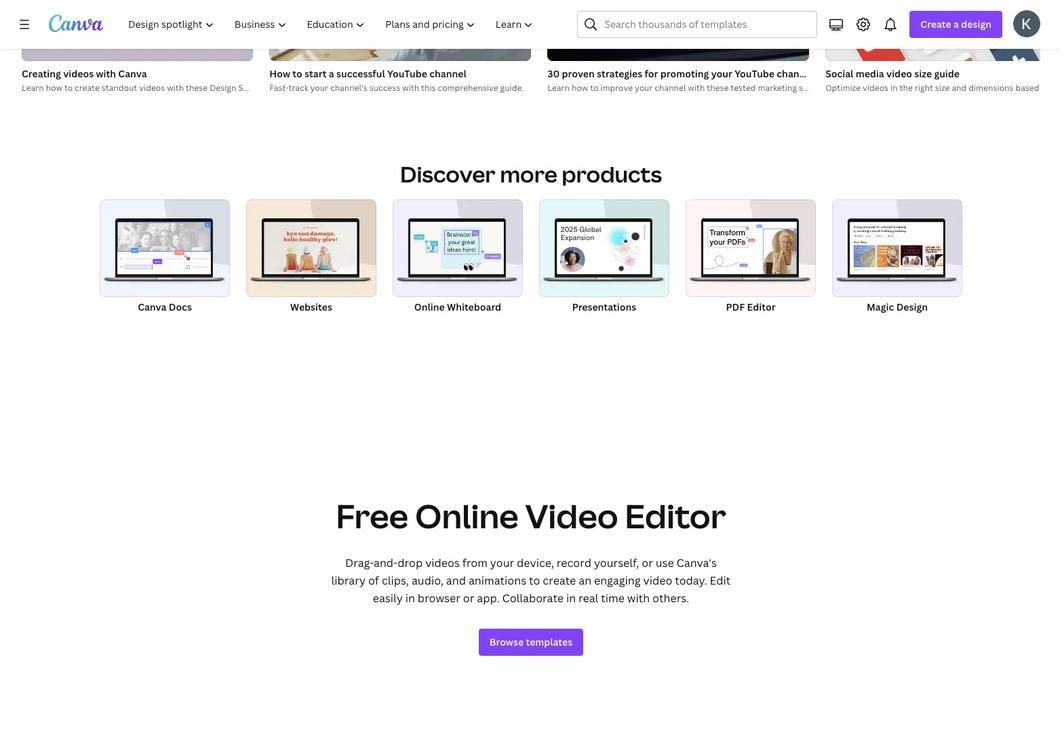 Task type: vqa. For each thing, say whether or not it's contained in the screenshot.
Education Creators is an exciting new program within Canva that allows teachers around the world to
no



Task type: locate. For each thing, give the bounding box(es) containing it.
your down the for
[[635, 82, 653, 93]]

to down proven
[[590, 82, 599, 93]]

channel down 30 proven strategies for promoting your youtube channel link
[[655, 82, 686, 93]]

0 vertical spatial canva
[[118, 67, 147, 80]]

online left whiteboard
[[414, 301, 445, 313]]

websites image
[[246, 199, 377, 297]]

and down guide
[[952, 82, 967, 93]]

learn down the creating in the top left of the page
[[22, 82, 44, 93]]

videos
[[63, 67, 94, 80], [139, 82, 165, 93], [863, 82, 889, 93], [425, 556, 460, 571]]

how
[[270, 67, 290, 80]]

websites link
[[246, 199, 377, 328]]

2 how from the left
[[572, 82, 588, 93]]

0 horizontal spatial these
[[186, 82, 208, 93]]

these
[[186, 82, 208, 93], [707, 82, 729, 93]]

with
[[96, 67, 116, 80], [167, 82, 184, 93], [402, 82, 419, 93], [688, 82, 705, 93], [627, 591, 650, 606]]

track
[[289, 82, 308, 93]]

yo
[[1054, 82, 1062, 93]]

with right 'time'
[[627, 591, 650, 606]]

docs
[[169, 301, 192, 313]]

your down start
[[310, 82, 328, 93]]

1 horizontal spatial a
[[954, 18, 959, 31]]

1 horizontal spatial and
[[952, 82, 967, 93]]

editor right pdf
[[747, 301, 776, 313]]

editor up use
[[625, 494, 726, 538]]

in left the
[[891, 82, 898, 93]]

library
[[331, 573, 366, 588]]

create inside 'creating videos with canva learn how to create standout videos with these design school tutorials.'
[[75, 82, 100, 93]]

1 youtube from the left
[[387, 67, 427, 80]]

0 vertical spatial and
[[952, 82, 967, 93]]

1 horizontal spatial editor
[[747, 301, 776, 313]]

in right easily
[[406, 591, 415, 606]]

0 vertical spatial a
[[954, 18, 959, 31]]

easily
[[373, 591, 403, 606]]

browse templates
[[490, 636, 573, 649]]

and inside social media video size guide optimize videos in the right size and dimensions based on yo
[[952, 82, 967, 93]]

this
[[421, 82, 436, 93]]

video up the
[[887, 67, 913, 80]]

an
[[579, 573, 592, 588]]

learn inside 30 proven strategies for promoting your youtube channel learn how to improve your channel with these tested marketing strategies.
[[548, 82, 570, 93]]

1 horizontal spatial youtube
[[735, 67, 775, 80]]

how down proven
[[572, 82, 588, 93]]

1 horizontal spatial how
[[572, 82, 588, 93]]

1 vertical spatial a
[[329, 67, 334, 80]]

canva's
[[677, 556, 717, 571]]

time
[[601, 591, 625, 606]]

1 vertical spatial design
[[897, 301, 928, 313]]

drag-
[[345, 556, 374, 571]]

video down use
[[643, 573, 673, 588]]

creating videos with canva image
[[22, 0, 253, 61]]

canva docs image
[[100, 199, 230, 297]]

0 horizontal spatial how
[[46, 82, 62, 93]]

1 how from the left
[[46, 82, 62, 93]]

youtube up this
[[387, 67, 427, 80]]

strategies.
[[799, 82, 840, 93]]

0 horizontal spatial in
[[406, 591, 415, 606]]

1 horizontal spatial these
[[707, 82, 729, 93]]

to up track
[[293, 67, 302, 80]]

youtube up tested
[[735, 67, 775, 80]]

design
[[210, 82, 236, 93], [897, 301, 928, 313]]

drag-and-drop videos from your device, record yourself, or use canva's library of clips, audio, and animations to create an engaging video today. edit easily in browser or app. collaborate in real time with others.
[[331, 556, 731, 606]]

online whiteboard image
[[393, 199, 523, 297]]

2 learn from the left
[[548, 82, 570, 93]]

video
[[887, 67, 913, 80], [643, 573, 673, 588]]

templates
[[526, 636, 573, 649]]

2 these from the left
[[707, 82, 729, 93]]

how inside 30 proven strategies for promoting your youtube channel learn how to improve your channel with these tested marketing strategies.
[[572, 82, 588, 93]]

design
[[962, 18, 992, 31]]

editor
[[747, 301, 776, 313], [625, 494, 726, 538]]

school
[[238, 82, 265, 93]]

1 horizontal spatial or
[[642, 556, 653, 571]]

pdf editor image
[[686, 199, 816, 297]]

your up tested
[[711, 67, 733, 80]]

0 horizontal spatial learn
[[22, 82, 44, 93]]

create a design
[[921, 18, 992, 31]]

discover more products
[[400, 159, 662, 188]]

collaborate
[[502, 591, 564, 606]]

in left real
[[566, 591, 576, 606]]

canva left docs in the left top of the page
[[138, 301, 166, 313]]

0 vertical spatial create
[[75, 82, 100, 93]]

presentations image
[[539, 199, 670, 297]]

to inside 'creating videos with canva learn how to create standout videos with these design school tutorials.'
[[64, 82, 73, 93]]

of
[[368, 573, 379, 588]]

0 vertical spatial design
[[210, 82, 236, 93]]

0 horizontal spatial video
[[643, 573, 673, 588]]

whiteboard
[[447, 301, 501, 313]]

how to start a successful youtube channel image
[[270, 0, 531, 61]]

2 youtube from the left
[[735, 67, 775, 80]]

1 these from the left
[[186, 82, 208, 93]]

1 vertical spatial editor
[[625, 494, 726, 538]]

app.
[[477, 591, 500, 606]]

youtube inside how to start a successful youtube channel fast-track your channel's success with this comprehensive guide.
[[387, 67, 427, 80]]

0 vertical spatial or
[[642, 556, 653, 571]]

videos down media
[[863, 82, 889, 93]]

a right start
[[329, 67, 334, 80]]

these inside 30 proven strategies for promoting your youtube channel learn how to improve your channel with these tested marketing strategies.
[[707, 82, 729, 93]]

None search field
[[578, 11, 818, 38]]

create inside drag-and-drop videos from your device, record yourself, or use canva's library of clips, audio, and animations to create an engaging video today. edit easily in browser or app. collaborate in real time with others.
[[543, 573, 576, 588]]

0 horizontal spatial create
[[75, 82, 100, 93]]

size up right
[[915, 67, 932, 80]]

create down record
[[543, 573, 576, 588]]

in
[[891, 82, 898, 93], [406, 591, 415, 606], [566, 591, 576, 606]]

0 horizontal spatial editor
[[625, 494, 726, 538]]

to inside 30 proven strategies for promoting your youtube channel learn how to improve your channel with these tested marketing strategies.
[[590, 82, 599, 93]]

1 vertical spatial size
[[935, 82, 950, 93]]

to inside how to start a successful youtube channel fast-track your channel's success with this comprehensive guide.
[[293, 67, 302, 80]]

optimize
[[826, 82, 861, 93]]

your
[[711, 67, 733, 80], [310, 82, 328, 93], [635, 82, 653, 93], [490, 556, 514, 571]]

0 vertical spatial video
[[887, 67, 913, 80]]

1 vertical spatial create
[[543, 573, 576, 588]]

and up browser
[[446, 573, 466, 588]]

1 horizontal spatial learn
[[548, 82, 570, 93]]

to left standout
[[64, 82, 73, 93]]

0 horizontal spatial youtube
[[387, 67, 427, 80]]

online
[[414, 301, 445, 313], [415, 494, 519, 538]]

or left app.
[[463, 591, 474, 606]]

your up animations
[[490, 556, 514, 571]]

1 horizontal spatial channel
[[655, 82, 686, 93]]

to
[[293, 67, 302, 80], [64, 82, 73, 93], [590, 82, 599, 93], [529, 573, 540, 588]]

create
[[75, 82, 100, 93], [543, 573, 576, 588]]

dimensions
[[969, 82, 1014, 93]]

0 horizontal spatial design
[[210, 82, 236, 93]]

youtube
[[387, 67, 427, 80], [735, 67, 775, 80]]

how
[[46, 82, 62, 93], [572, 82, 588, 93]]

use
[[656, 556, 674, 571]]

1 vertical spatial video
[[643, 573, 673, 588]]

videos right the creating in the top left of the page
[[63, 67, 94, 80]]

channel up marketing
[[777, 67, 814, 80]]

canva docs
[[138, 301, 192, 313]]

websites
[[290, 301, 332, 313]]

design left the school
[[210, 82, 236, 93]]

learn down 30 in the top of the page
[[548, 82, 570, 93]]

channel up this
[[430, 67, 467, 80]]

engaging
[[594, 573, 641, 588]]

online whiteboard link
[[393, 199, 523, 328]]

size down social media video size guide link
[[935, 82, 950, 93]]

canva up standout
[[118, 67, 147, 80]]

your inside how to start a successful youtube channel fast-track your channel's success with this comprehensive guide.
[[310, 82, 328, 93]]

create left standout
[[75, 82, 100, 93]]

0 horizontal spatial and
[[446, 573, 466, 588]]

these left tested
[[707, 82, 729, 93]]

and
[[952, 82, 967, 93], [446, 573, 466, 588]]

record
[[557, 556, 592, 571]]

canva
[[118, 67, 147, 80], [138, 301, 166, 313]]

free
[[336, 494, 409, 538]]

tested
[[731, 82, 756, 93]]

a left design on the top of page
[[954, 18, 959, 31]]

with inside how to start a successful youtube channel fast-track your channel's success with this comprehensive guide.
[[402, 82, 419, 93]]

clips,
[[382, 573, 409, 588]]

0 horizontal spatial channel
[[430, 67, 467, 80]]

videos up the "audio,"
[[425, 556, 460, 571]]

or
[[642, 556, 653, 571], [463, 591, 474, 606]]

media
[[856, 67, 884, 80]]

pdf editor
[[726, 301, 776, 313]]

1 vertical spatial or
[[463, 591, 474, 606]]

0 vertical spatial size
[[915, 67, 932, 80]]

how down the creating in the top left of the page
[[46, 82, 62, 93]]

1 vertical spatial and
[[446, 573, 466, 588]]

youtube inside 30 proven strategies for promoting your youtube channel learn how to improve your channel with these tested marketing strategies.
[[735, 67, 775, 80]]

these inside 'creating videos with canva learn how to create standout videos with these design school tutorials.'
[[186, 82, 208, 93]]

channel
[[430, 67, 467, 80], [777, 67, 814, 80], [655, 82, 686, 93]]

guide.
[[500, 82, 524, 93]]

2 horizontal spatial in
[[891, 82, 898, 93]]

size
[[915, 67, 932, 80], [935, 82, 950, 93]]

create a design button
[[910, 11, 1003, 38]]

products
[[562, 159, 662, 188]]

how to start a successful youtube channel fast-track your channel's success with this comprehensive guide.
[[270, 67, 524, 93]]

these left the school
[[186, 82, 208, 93]]

1 horizontal spatial size
[[935, 82, 950, 93]]

0 horizontal spatial a
[[329, 67, 334, 80]]

to down device,
[[529, 573, 540, 588]]

or left use
[[642, 556, 653, 571]]

1 horizontal spatial create
[[543, 573, 576, 588]]

design right magic
[[897, 301, 928, 313]]

creating videos with canva link
[[22, 66, 253, 81]]

1 learn from the left
[[22, 82, 44, 93]]

1 horizontal spatial video
[[887, 67, 913, 80]]

with down promoting
[[688, 82, 705, 93]]

online up from
[[415, 494, 519, 538]]

with down how to start a successful youtube channel link
[[402, 82, 419, 93]]



Task type: describe. For each thing, give the bounding box(es) containing it.
more
[[500, 159, 557, 188]]

video inside drag-and-drop videos from your device, record yourself, or use canva's library of clips, audio, and animations to create an engaging video today. edit easily in browser or app. collaborate in real time with others.
[[643, 573, 673, 588]]

30
[[548, 67, 560, 80]]

fast-
[[270, 82, 289, 93]]

in inside social media video size guide optimize videos in the right size and dimensions based on yo
[[891, 82, 898, 93]]

learn inside 'creating videos with canva learn how to create standout videos with these design school tutorials.'
[[22, 82, 44, 93]]

start
[[305, 67, 327, 80]]

promoting
[[661, 67, 709, 80]]

with down creating videos with canva link
[[167, 82, 184, 93]]

presentations link
[[539, 199, 670, 328]]

pdf
[[726, 301, 745, 313]]

to inside drag-and-drop videos from your device, record yourself, or use canva's library of clips, audio, and animations to create an engaging video today. edit easily in browser or app. collaborate in real time with others.
[[529, 573, 540, 588]]

standout
[[102, 82, 137, 93]]

with inside drag-and-drop videos from your device, record yourself, or use canva's library of clips, audio, and animations to create an engaging video today. edit easily in browser or app. collaborate in real time with others.
[[627, 591, 650, 606]]

videos down creating videos with canva link
[[139, 82, 165, 93]]

from
[[463, 556, 488, 571]]

presentations
[[572, 301, 637, 313]]

today.
[[675, 573, 707, 588]]

30 proven strategies for promoting your youtube channel link
[[548, 66, 814, 81]]

edit
[[710, 573, 731, 588]]

30 proven strategies for promoting your youtube channel learn how to improve your channel with these tested marketing strategies.
[[548, 67, 840, 93]]

social
[[826, 67, 854, 80]]

discover
[[400, 159, 496, 188]]

channel's
[[330, 82, 368, 93]]

browser
[[418, 591, 461, 606]]

tutorials.
[[267, 82, 303, 93]]

animations
[[469, 573, 527, 588]]

canva inside 'creating videos with canva learn how to create standout videos with these design school tutorials.'
[[118, 67, 147, 80]]

drop
[[398, 556, 423, 571]]

proven
[[562, 67, 595, 80]]

kendall parks image
[[1014, 10, 1041, 37]]

0 vertical spatial online
[[414, 301, 445, 313]]

device,
[[517, 556, 554, 571]]

free online video editor
[[336, 494, 726, 538]]

creating videos with canva learn how to create standout videos with these design school tutorials.
[[22, 67, 303, 93]]

online whiteboard
[[414, 301, 501, 313]]

audio,
[[412, 573, 444, 588]]

social media video size guide link
[[826, 66, 1062, 81]]

with up standout
[[96, 67, 116, 80]]

magic design
[[867, 301, 928, 313]]

0 horizontal spatial size
[[915, 67, 932, 80]]

others.
[[653, 591, 689, 606]]

on
[[1042, 82, 1052, 93]]

videos inside social media video size guide optimize videos in the right size and dimensions based on yo
[[863, 82, 889, 93]]

successful
[[337, 67, 385, 80]]

magic design image
[[832, 199, 963, 297]]

guide
[[934, 67, 960, 80]]

for
[[645, 67, 658, 80]]

with inside 30 proven strategies for promoting your youtube channel learn how to improve your channel with these tested marketing strategies.
[[688, 82, 705, 93]]

videos inside drag-and-drop videos from your device, record yourself, or use canva's library of clips, audio, and animations to create an engaging video today. edit easily in browser or app. collaborate in real time with others.
[[425, 556, 460, 571]]

0 vertical spatial editor
[[747, 301, 776, 313]]

1 horizontal spatial in
[[566, 591, 576, 606]]

comprehensive
[[438, 82, 498, 93]]

how to start a successful youtube channel link
[[270, 66, 531, 81]]

1 horizontal spatial design
[[897, 301, 928, 313]]

real
[[579, 591, 599, 606]]

channel inside how to start a successful youtube channel fast-track your channel's success with this comprehensive guide.
[[430, 67, 467, 80]]

how inside 'creating videos with canva learn how to create standout videos with these design school tutorials.'
[[46, 82, 62, 93]]

right
[[915, 82, 933, 93]]

pdf editor link
[[686, 199, 816, 328]]

social media video size guide image
[[826, 0, 1062, 61]]

2 horizontal spatial channel
[[777, 67, 814, 80]]

Search search field
[[605, 12, 809, 37]]

a inside how to start a successful youtube channel fast-track your channel's success with this comprehensive guide.
[[329, 67, 334, 80]]

create
[[921, 18, 952, 31]]

browse templates link
[[479, 629, 584, 656]]

0 horizontal spatial or
[[463, 591, 474, 606]]

browse
[[490, 636, 524, 649]]

magic design link
[[832, 199, 963, 328]]

1 vertical spatial canva
[[138, 301, 166, 313]]

your inside drag-and-drop videos from your device, record yourself, or use canva's library of clips, audio, and animations to create an engaging video today. edit easily in browser or app. collaborate in real time with others.
[[490, 556, 514, 571]]

strategies
[[597, 67, 643, 80]]

video
[[525, 494, 618, 538]]

magic
[[867, 301, 894, 313]]

top level navigation element
[[119, 11, 545, 38]]

yourself,
[[594, 556, 639, 571]]

creating
[[22, 67, 61, 80]]

canva docs link
[[100, 199, 230, 328]]

video inside social media video size guide optimize videos in the right size and dimensions based on yo
[[887, 67, 913, 80]]

30 proven strategies for promoting your youtube channel image
[[548, 0, 809, 61]]

1 vertical spatial online
[[415, 494, 519, 538]]

success
[[370, 82, 400, 93]]

marketing
[[758, 82, 797, 93]]

social media video size guide optimize videos in the right size and dimensions based on yo
[[826, 67, 1062, 93]]

and-
[[374, 556, 398, 571]]

and inside drag-and-drop videos from your device, record yourself, or use canva's library of clips, audio, and animations to create an engaging video today. edit easily in browser or app. collaborate in real time with others.
[[446, 573, 466, 588]]

the
[[900, 82, 913, 93]]

a inside create a design dropdown button
[[954, 18, 959, 31]]

based
[[1016, 82, 1040, 93]]

improve
[[601, 82, 633, 93]]

design inside 'creating videos with canva learn how to create standout videos with these design school tutorials.'
[[210, 82, 236, 93]]



